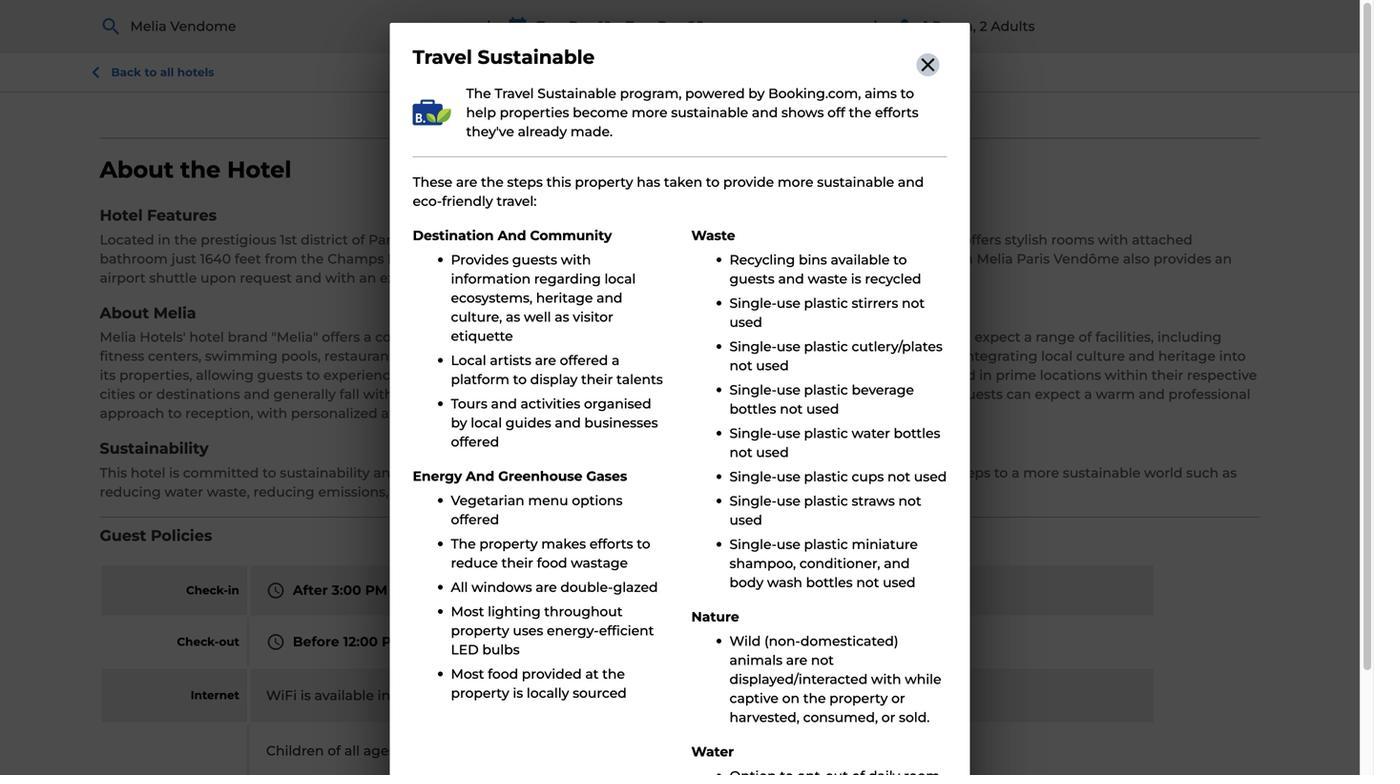 Task type: describe. For each thing, give the bounding box(es) containing it.
is inside hotel features located in the prestigious 1st district of paris, between place de la concorde and the louver museum, the melia paris vendôme offers stylish rooms with attached bathroom just 1640 feet from the champs elysées. melia paris vendôme serves a daily buffet breakfast. the vendôme bar is open melia paris vendôme also provides an airport shuttle upon request and with an extra cost, and a laundry service.
[[924, 251, 935, 267]]

hotel features located in the prestigious 1st district of paris, between place de la concorde and the louver museum, the melia paris vendôme offers stylish rooms with attached bathroom just 1640 feet from the champs elysées. melia paris vendôme serves a daily buffet breakfast. the vendôme bar is open melia paris vendôme also provides an airport shuttle upon request and with an extra cost, and a laundry service.
[[100, 206, 1232, 286]]

their inside energy and greenhouse gases vegetarian menu options offered the property makes efforts to reduce their food wastage all windows are double-glazed most lighting throughout property uses energy-efficient led bulbs most food provided at the property is locally sourced
[[502, 556, 533, 572]]

check- for before 12:00 pm
[[177, 636, 219, 650]]

property up reduce
[[480, 536, 538, 553]]

sustainability pin image
[[413, 94, 451, 132]]

on inside about melia melia hotels' hotel brand "melia" offers a comfortable and welcoming stay in sought-after locations around the world. guests can expect a range of facilities, including fitness centers, swimming pools, restaurants, and comfortable guest rooms. the brand's unique selling point is its emphasis on integrating local culture and heritage into its properties, allowing guests to experience the destination in a more authentic and immersive way. melia hotels are often found in prime locations within their respective cities or destinations and generally fall within the mid-range pricing category, targeting business travelers and leisure seekers. guests can expect a warm and professional approach to reception, with personalized attention and thoughtful touches like welcome drinks or small amenities.
[[941, 349, 958, 365]]

and inside row
[[453, 688, 479, 704]]

and down culture,
[[462, 329, 488, 346]]

is right wifi
[[301, 688, 311, 704]]

sustainable inside the travel sustainable program, powered by booking.com, aims to help properties become more sustainable and shows off the efforts they've already made.
[[671, 105, 749, 121]]

domesticated)
[[801, 634, 899, 650]]

0 horizontal spatial guests
[[897, 329, 943, 346]]

become
[[573, 105, 628, 121]]

conditioner,
[[800, 556, 881, 572]]

1 horizontal spatial guests
[[957, 387, 1003, 403]]

close image
[[917, 53, 940, 76]]

selling
[[750, 349, 795, 365]]

in down integrating
[[980, 368, 992, 384]]

7 single- from the top
[[730, 537, 777, 553]]

vendôme up recycled
[[828, 251, 894, 267]]

1 vertical spatial offered
[[451, 434, 499, 451]]

2 horizontal spatial all
[[394, 688, 410, 704]]

extra
[[380, 270, 414, 286]]

property down led
[[451, 686, 509, 702]]

a up integrating
[[1024, 329, 1032, 346]]

1 vertical spatial comfortable
[[438, 349, 521, 365]]

overview & photos
[[131, 18, 258, 34]]

0 horizontal spatial an
[[359, 270, 376, 286]]

1 use from the top
[[777, 295, 801, 312]]

and down miniature
[[884, 556, 910, 572]]

pools,
[[281, 349, 321, 365]]

just
[[171, 251, 196, 267]]

19
[[599, 18, 612, 35]]

provide
[[723, 174, 774, 190]]

travelers
[[759, 387, 817, 403]]

1 most from the top
[[451, 604, 484, 620]]

before 12:00 pm row
[[102, 618, 1156, 668]]

before
[[293, 634, 339, 651]]

and for destination
[[498, 228, 526, 244]]

booking.com,
[[768, 85, 861, 102]]

guides
[[506, 415, 551, 431]]

world.
[[851, 329, 893, 346]]

ages
[[363, 744, 396, 760]]

0 vertical spatial local
[[605, 271, 636, 287]]

to down destinations
[[168, 406, 182, 422]]

are inside energy and greenhouse gases vegetarian menu options offered the property makes efforts to reduce their food wastage all windows are double-glazed most lighting throughout property uses energy-efficient led bulbs most food provided at the property is locally sourced
[[536, 580, 557, 596]]

1
[[924, 18, 929, 35]]

1 vertical spatial bottles
[[894, 426, 941, 442]]

heritage inside about melia melia hotels' hotel brand "melia" offers a comfortable and welcoming stay in sought-after locations around the world. guests can expect a range of facilities, including fitness centers, swimming pools, restaurants, and comfortable guest rooms. the brand's unique selling point is its emphasis on integrating local culture and heritage into its properties, allowing guests to experience the destination in a more authentic and immersive way. melia hotels are often found in prime locations within their respective cities or destinations and generally fall within the mid-range pricing category, targeting business travelers and leisure seekers. guests can expect a warm and professional approach to reception, with personalized attention and thoughtful touches like welcome drinks or small amenities.
[[1159, 349, 1216, 365]]

local
[[451, 353, 486, 369]]

etiquette
[[451, 328, 513, 345]]

not down way.
[[780, 401, 803, 418]]

the inside the travel sustainable program, powered by booking.com, aims to help properties become more sustainable and shows off the efforts they've already made.
[[466, 85, 491, 102]]

stay
[[572, 329, 599, 346]]

and up visitor
[[597, 290, 623, 306]]

show
[[588, 96, 627, 112]]

0 horizontal spatial range
[[468, 387, 508, 403]]

in inside sustainability this hotel is committed to sustainability and participates in booking.com's travel sustainable program. this means they make steps to a more sustainable world such as reducing water waste, reducing emissions, and providing locally sourced food.
[[487, 465, 500, 482]]

this
[[547, 174, 571, 190]]

and right "warm"
[[1139, 387, 1165, 403]]

0 horizontal spatial within
[[363, 387, 406, 403]]

$ 2237 $ 2092
[[987, 10, 1093, 38]]

0 vertical spatial expect
[[975, 329, 1021, 346]]

and down the provides
[[452, 270, 478, 286]]

and up guides
[[491, 396, 517, 412]]

0 horizontal spatial paris
[[484, 251, 517, 267]]

used right they
[[914, 469, 947, 485]]

hotel inside about melia melia hotels' hotel brand "melia" offers a comfortable and welcoming stay in sought-after locations around the world. guests can expect a range of facilities, including fitness centers, swimming pools, restaurants, and comfortable guest rooms. the brand's unique selling point is its emphasis on integrating local culture and heritage into its properties, allowing guests to experience the destination in a more authentic and immersive way. melia hotels are often found in prime locations within their respective cities or destinations and generally fall within the mid-range pricing category, targeting business travelers and leisure seekers. guests can expect a warm and professional approach to reception, with personalized attention and thoughtful touches like welcome drinks or small amenities.
[[189, 329, 224, 346]]

3 use from the top
[[777, 382, 801, 398]]

3:00
[[332, 583, 361, 599]]

more inside sustainability this hotel is committed to sustainability and participates in booking.com's travel sustainable program. this means they make steps to a more sustainable world such as reducing water waste, reducing emissions, and providing locally sourced food.
[[1023, 465, 1060, 482]]

and down the mid-
[[448, 406, 474, 422]]

to up generally
[[306, 368, 320, 384]]

the inside about melia melia hotels' hotel brand "melia" offers a comfortable and welcoming stay in sought-after locations around the world. guests can expect a range of facilities, including fitness centers, swimming pools, restaurants, and comfortable guest rooms. the brand's unique selling point is its emphasis on integrating local culture and heritage into its properties, allowing guests to experience the destination in a more authentic and immersive way. melia hotels are often found in prime locations within their respective cities or destinations and generally fall within the mid-range pricing category, targeting business travelers and leisure seekers. guests can expect a warm and professional approach to reception, with personalized attention and thoughtful touches like welcome drinks or small amenities.
[[617, 349, 642, 365]]

melia down destination
[[444, 251, 481, 267]]

0 vertical spatial comfortable
[[375, 329, 459, 346]]

off
[[828, 105, 845, 121]]

of right free
[[526, 688, 540, 704]]

used right small
[[807, 401, 839, 418]]

integrating
[[962, 349, 1038, 365]]

map button
[[688, 1, 764, 52]]

check-in
[[186, 584, 239, 598]]

elysées.
[[388, 251, 441, 267]]

map
[[711, 18, 741, 34]]

these
[[413, 174, 453, 190]]

sustainable inside sustainability this hotel is committed to sustainability and participates in booking.com's travel sustainable program. this means they make steps to a more sustainable world such as reducing water waste, reducing emissions, and providing locally sourced food.
[[1063, 465, 1141, 482]]

are inside destination and community provides guests with information regarding local ecosystems, heritage and culture, as well as visitor etiquette local artists are offered a platform to display their talents tours and activities organised by local guides and businesses offered
[[535, 353, 556, 369]]

destination and community provides guests with information regarding local ecosystems, heritage and culture, as well as visitor etiquette local artists are offered a platform to display their talents tours and activities organised by local guides and businesses offered
[[413, 228, 663, 451]]

breakfast.
[[729, 251, 795, 267]]

1 vertical spatial food
[[488, 667, 518, 683]]

2 reducing from the left
[[253, 484, 315, 501]]

amenities inside button
[[401, 18, 470, 34]]

point
[[798, 349, 834, 365]]

stylish
[[1005, 232, 1048, 248]]

0 horizontal spatial rooms
[[451, 9, 488, 22]]

4 single- from the top
[[730, 426, 777, 442]]

1 this from the left
[[100, 465, 127, 482]]

animals
[[730, 653, 783, 669]]

1 horizontal spatial range
[[1036, 329, 1075, 346]]

0 vertical spatial bottles
[[730, 401, 776, 418]]

energy-
[[547, 623, 599, 640]]

seekers.
[[899, 387, 953, 403]]

travel inside sustainability this hotel is committed to sustainability and participates in booking.com's travel sustainable program. this means they make steps to a more sustainable world such as reducing water waste, reducing emissions, and providing locally sourced food.
[[607, 465, 647, 482]]

heritage inside destination and community provides guests with information regarding local ecosystems, heritage and culture, as well as visitor etiquette local artists are offered a platform to display their talents tours and activities organised by local guides and businesses offered
[[536, 290, 593, 306]]

welcome
[[640, 406, 702, 422]]

more inside the travel sustainable program, powered by booking.com, aims to help properties become more sustainable and shows off the efforts they've already made.
[[632, 105, 668, 121]]

travel inside the travel sustainable program, powered by booking.com, aims to help properties become more sustainable and shows off the efforts they've already made.
[[495, 85, 534, 102]]

a left "warm"
[[1085, 387, 1093, 403]]

sustainable inside these are the steps this property has taken to provide more sustainable and eco-friendly travel:
[[817, 174, 895, 190]]

1 horizontal spatial can
[[1007, 387, 1031, 403]]

check-out
[[177, 636, 239, 650]]

between
[[408, 232, 468, 248]]

1 tue, from the left
[[537, 18, 565, 35]]

is inside about melia melia hotels' hotel brand "melia" offers a comfortable and welcoming stay in sought-after locations around the world. guests can expect a range of facilities, including fitness centers, swimming pools, restaurants, and comfortable guest rooms. the brand's unique selling point is its emphasis on integrating local culture and heritage into its properties, allowing guests to experience the destination in a more authentic and immersive way. melia hotels are often found in prime locations within their respective cities or destinations and generally fall within the mid-range pricing category, targeting business travelers and leisure seekers. guests can expect a warm and professional approach to reception, with personalized attention and thoughtful touches like welcome drinks or small amenities.
[[838, 349, 848, 365]]

1 single- from the top
[[730, 295, 777, 312]]

features
[[147, 206, 217, 225]]

the inside hotel features located in the prestigious 1st district of paris, between place de la concorde and the louver museum, the melia paris vendôme offers stylish rooms with attached bathroom just 1640 feet from the champs elysées. melia paris vendôme serves a daily buffet breakfast. the vendôme bar is open melia paris vendôme also provides an airport shuttle upon request and with an extra cost, and a laundry service.
[[799, 251, 824, 267]]

show fewer amenities button
[[573, 85, 787, 122]]

upon
[[200, 270, 236, 286]]

organised
[[584, 396, 652, 412]]

hotel inside sustainability this hotel is committed to sustainability and participates in booking.com's travel sustainable program. this means they make steps to a more sustainable world such as reducing water waste, reducing emissions, and providing locally sourced food.
[[131, 465, 165, 482]]

their inside destination and community provides guests with information regarding local ecosystems, heritage and culture, as well as visitor etiquette local artists are offered a platform to display their talents tours and activities organised by local guides and businesses offered
[[581, 372, 613, 388]]

not down recycled
[[902, 295, 925, 312]]

to inside these are the steps this property has taken to provide more sustainable and eco-friendly travel:
[[706, 174, 720, 190]]

locally inside sustainability this hotel is committed to sustainability and participates in booking.com's travel sustainable program. this means they make steps to a more sustainable world such as reducing water waste, reducing emissions, and providing locally sourced food.
[[491, 484, 534, 501]]

of right children on the bottom of the page
[[328, 744, 341, 760]]

1 horizontal spatial hotel
[[227, 156, 292, 184]]

hotel inside hotel features located in the prestigious 1st district of paris, between place de la concorde and the louver museum, the melia paris vendôme offers stylish rooms with attached bathroom just 1640 feet from the champs elysées. melia paris vendôme serves a daily buffet breakfast. the vendôme bar is open melia paris vendôme also provides an airport shuttle upon request and with an extra cost, and a laundry service.
[[100, 206, 143, 225]]

&
[[198, 18, 207, 34]]

their inside about melia melia hotels' hotel brand "melia" offers a comfortable and welcoming stay in sought-after locations around the world. guests can expect a range of facilities, including fitness centers, swimming pools, restaurants, and comfortable guest rooms. the brand's unique selling point is its emphasis on integrating local culture and heritage into its properties, allowing guests to experience the destination in a more authentic and immersive way. melia hotels are often found in prime locations within their respective cities or destinations and generally fall within the mid-range pricing category, targeting business travelers and leisure seekers. guests can expect a warm and professional approach to reception, with personalized attention and thoughtful touches like welcome drinks or small amenities.
[[1152, 368, 1184, 384]]

about for about the hotel
[[100, 156, 174, 184]]

is inside energy and greenhouse gases vegetarian menu options offered the property makes efforts to reduce their food wastage all windows are double-glazed most lighting throughout property uses energy-efficient led bulbs most food provided at the property is locally sourced
[[513, 686, 523, 702]]

in up "pricing"
[[509, 368, 522, 384]]

children of all ages are allowed.
[[266, 744, 480, 760]]

are inside row
[[399, 744, 421, 760]]

shuttle
[[149, 270, 197, 286]]

emissions,
[[318, 484, 389, 501]]

displayed/interacted
[[730, 672, 868, 688]]

aims
[[865, 85, 897, 102]]

and down participates
[[392, 484, 419, 501]]

melia up bins
[[817, 232, 853, 248]]

offers inside about melia melia hotels' hotel brand "melia" offers a comfortable and welcoming stay in sought-after locations around the world. guests can expect a range of facilities, including fitness centers, swimming pools, restaurants, and comfortable guest rooms. the brand's unique selling point is its emphasis on integrating local culture and heritage into its properties, allowing guests to experience the destination in a more authentic and immersive way. melia hotels are often found in prime locations within their respective cities or destinations and generally fall within the mid-range pricing category, targeting business travelers and leisure seekers. guests can expect a warm and professional approach to reception, with personalized attention and thoughtful touches like welcome drinks or small amenities.
[[322, 329, 360, 346]]

children of all ages are allowed. row
[[102, 725, 1156, 776]]

a up restaurants,
[[364, 329, 372, 346]]

on inside nature wild (non-domesticated) animals are not displayed/interacted with while captive on the property or harvested, consumed, or sold.
[[782, 691, 800, 707]]

tours
[[451, 396, 488, 412]]

vendôme up bar
[[894, 232, 960, 248]]

room,
[[932, 18, 976, 35]]

are inside these are the steps this property has taken to provide more sustainable and eco-friendly travel:
[[456, 174, 477, 190]]

brand
[[228, 329, 268, 346]]

world
[[1144, 465, 1183, 482]]

allowing
[[196, 368, 254, 384]]

to inside "waste recycling bins available to guests and waste is recycled single-use plastic stirrers not used single-use plastic cutlery/plates not used single-use plastic beverage bottles not used single-use plastic water bottles not used single-use plastic cups not used single-use plastic straws not used single-use plastic miniature shampoo, conditioner, and body wash bottles not used"
[[893, 252, 907, 268]]

with inside destination and community provides guests with information regarding local ecosystems, heritage and culture, as well as visitor etiquette local artists are offered a platform to display their talents tours and activities organised by local guides and businesses offered
[[561, 252, 591, 268]]

guests inside "waste recycling bins available to guests and waste is recycled single-use plastic stirrers not used single-use plastic cutlery/plates not used single-use plastic beverage bottles not used single-use plastic water bottles not used single-use plastic cups not used single-use plastic straws not used single-use plastic miniature shampoo, conditioner, and body wash bottles not used"
[[730, 271, 775, 287]]

and up emissions,
[[373, 465, 400, 482]]

friendly
[[442, 193, 493, 210]]

0 vertical spatial can
[[947, 329, 971, 346]]

4 plastic from the top
[[804, 426, 848, 442]]

reviews button
[[585, 1, 686, 52]]

a left daily
[[637, 251, 645, 267]]

as inside sustainability this hotel is committed to sustainability and participates in booking.com's travel sustainable program. this means they make steps to a more sustainable world such as reducing water waste, reducing emissions, and providing locally sourced food.
[[1223, 465, 1237, 482]]

community
[[530, 228, 612, 244]]

small
[[768, 406, 805, 422]]

cutlery/plates
[[852, 339, 943, 355]]

and left local
[[408, 349, 434, 365]]

located
[[100, 232, 154, 248]]

in inside hotel features located in the prestigious 1st district of paris, between place de la concorde and the louver museum, the melia paris vendôme offers stylish rooms with attached bathroom just 1640 feet from the champs elysées. melia paris vendôme serves a daily buffet breakfast. the vendôme bar is open melia paris vendôme also provides an airport shuttle upon request and with an extra cost, and a laundry service.
[[158, 232, 171, 248]]

de
[[513, 232, 530, 248]]

and up amenities.
[[820, 387, 847, 403]]

row group containing after 3:00 pm
[[102, 567, 1156, 776]]

destinations
[[156, 387, 240, 403]]

or down properties,
[[139, 387, 153, 403]]

to inside the travel sustainable program, powered by booking.com, aims to help properties become more sustainable and shows off the efforts they've already made.
[[901, 85, 914, 102]]

is inside sustainability this hotel is committed to sustainability and participates in booking.com's travel sustainable program. this means they make steps to a more sustainable world such as reducing water waste, reducing emissions, and providing locally sourced food.
[[169, 465, 179, 482]]

back to all hotels
[[111, 65, 214, 79]]

about for about
[[518, 18, 560, 34]]

melia down point
[[784, 368, 821, 384]]

and up serves
[[618, 232, 644, 248]]

property inside nature wild (non-domesticated) animals are not displayed/interacted with while captive on the property or harvested, consumed, or sold.
[[830, 691, 888, 707]]

are inside about melia melia hotels' hotel brand "melia" offers a comfortable and welcoming stay in sought-after locations around the world. guests can expect a range of facilities, including fitness centers, swimming pools, restaurants, and comfortable guest rooms. the brand's unique selling point is its emphasis on integrating local culture and heritage into its properties, allowing guests to experience the destination in a more authentic and immersive way. melia hotels are often found in prime locations within their respective cities or destinations and generally fall within the mid-range pricing category, targeting business travelers and leisure seekers. guests can expect a warm and professional approach to reception, with personalized attention and thoughtful touches like welcome drinks or small amenities.
[[871, 368, 893, 384]]

attention
[[381, 406, 444, 422]]

by inside destination and community provides guests with information regarding local ecosystems, heritage and culture, as well as visitor etiquette local artists are offered a platform to display their talents tours and activities organised by local guides and businesses offered
[[451, 415, 467, 431]]

used down miniature
[[883, 575, 916, 591]]

6 plastic from the top
[[804, 493, 848, 510]]

booking.com's
[[504, 465, 603, 482]]

the inside nature wild (non-domesticated) animals are not displayed/interacted with while captive on the property or harvested, consumed, or sold.
[[803, 691, 826, 707]]

0 horizontal spatial $
[[987, 21, 992, 30]]

they
[[879, 465, 909, 482]]

pm for before 12:00 pm
[[382, 634, 404, 651]]

and down bins
[[778, 271, 804, 287]]

vendôme down la
[[521, 251, 587, 267]]

pm for after 3:00 pm
[[365, 583, 388, 599]]

and down facilities,
[[1129, 349, 1155, 365]]

melia down stylish
[[977, 251, 1013, 267]]

and down activities
[[555, 415, 581, 431]]

the inside energy and greenhouse gases vegetarian menu options offered the property makes efforts to reduce their food wastage all windows are double-glazed most lighting throughout property uses energy-efficient led bulbs most food provided at the property is locally sourced
[[451, 536, 476, 553]]

waste,
[[207, 484, 250, 501]]

0 vertical spatial an
[[1215, 251, 1232, 267]]

all for hotels
[[160, 65, 174, 79]]

they've
[[466, 124, 514, 140]]

amenities inside "button"
[[678, 96, 749, 112]]

with inside about melia melia hotels' hotel brand "melia" offers a comfortable and welcoming stay in sought-after locations around the world. guests can expect a range of facilities, including fitness centers, swimming pools, restaurants, and comfortable guest rooms. the brand's unique selling point is its emphasis on integrating local culture and heritage into its properties, allowing guests to experience the destination in a more authentic and immersive way. melia hotels are often found in prime locations within their respective cities or destinations and generally fall within the mid-range pricing category, targeting business travelers and leisure seekers. guests can expect a warm and professional approach to reception, with personalized attention and thoughtful touches like welcome drinks or small amenities.
[[257, 406, 287, 422]]

used up unique
[[730, 315, 763, 331]]

areas
[[413, 688, 449, 704]]

sourced inside sustainability this hotel is committed to sustainability and participates in booking.com's travel sustainable program. this means they make steps to a more sustainable world such as reducing water waste, reducing emissions, and providing locally sourced food.
[[537, 484, 591, 501]]

not right cups
[[888, 469, 911, 485]]

immersive
[[676, 368, 748, 384]]

these are the steps this property has taken to provide more sustainable and eco-friendly travel:
[[413, 174, 924, 210]]

the inside these are the steps this property has taken to provide more sustainable and eco-friendly travel:
[[481, 174, 504, 190]]

and for energy
[[466, 469, 495, 485]]

and inside the travel sustainable program, powered by booking.com, aims to help properties become more sustainable and shows off the efforts they've already made.
[[752, 105, 778, 121]]

6 single- from the top
[[730, 493, 777, 510]]

not down they
[[899, 493, 922, 510]]

5 single- from the top
[[730, 469, 777, 485]]

shampoo,
[[730, 556, 796, 572]]

check- for after 3:00 pm
[[186, 584, 228, 598]]

0 horizontal spatial as
[[506, 309, 520, 325]]

place
[[472, 232, 509, 248]]

guest
[[525, 349, 563, 365]]

vendôme left the also
[[1054, 251, 1120, 267]]

back to all hotels button
[[84, 61, 214, 84]]

often
[[896, 368, 932, 384]]

and up the targeting
[[646, 368, 672, 384]]

activities
[[521, 396, 581, 412]]

3 single- from the top
[[730, 382, 777, 398]]

a up "pricing"
[[526, 368, 534, 384]]

experience
[[324, 368, 398, 384]]

and down allowing
[[244, 387, 270, 403]]

12:00
[[343, 634, 378, 651]]

property up led
[[451, 623, 509, 640]]

body
[[730, 575, 764, 591]]

bins
[[799, 252, 827, 268]]

0 horizontal spatial locations
[[707, 329, 769, 346]]

1 horizontal spatial expect
[[1035, 387, 1081, 403]]

locally inside energy and greenhouse gases vegetarian menu options offered the property makes efforts to reduce their food wastage all windows are double-glazed most lighting throughout property uses energy-efficient led bulbs most food provided at the property is locally sourced
[[527, 686, 569, 702]]

has
[[637, 174, 661, 190]]

internet
[[191, 689, 239, 703]]

1 vertical spatial its
[[100, 368, 116, 384]]

while
[[905, 672, 942, 688]]



Task type: locate. For each thing, give the bounding box(es) containing it.
to right 'make'
[[994, 465, 1008, 482]]

more
[[632, 105, 668, 121], [778, 174, 814, 190], [537, 368, 573, 384], [1023, 465, 1060, 482]]

1 vertical spatial guests
[[957, 387, 1003, 403]]

expect up integrating
[[975, 329, 1021, 346]]

energy
[[413, 469, 462, 485]]

sought-
[[619, 329, 672, 346]]

a down the provides
[[482, 270, 490, 286]]

7 plastic from the top
[[804, 537, 848, 553]]

1 vertical spatial on
[[782, 691, 800, 707]]

throughout
[[544, 604, 623, 620]]

of
[[352, 232, 365, 248], [1079, 329, 1092, 346], [526, 688, 540, 704], [328, 744, 341, 760]]

after 3:00 pm row
[[102, 567, 1156, 616]]

buffet
[[684, 251, 725, 267]]

efforts inside energy and greenhouse gases vegetarian menu options offered the property makes efforts to reduce their food wastage all windows are double-glazed most lighting throughout property uses energy-efficient led bulbs most food provided at the property is locally sourced
[[590, 536, 633, 553]]

of inside hotel features located in the prestigious 1st district of paris, between place de la concorde and the louver museum, the melia paris vendôme offers stylish rooms with attached bathroom just 1640 feet from the champs elysées. melia paris vendôme serves a daily buffet breakfast. the vendôme bar is open melia paris vendôme also provides an airport shuttle upon request and with an extra cost, and a laundry service.
[[352, 232, 365, 248]]

0 horizontal spatial hotel
[[100, 206, 143, 225]]

3 plastic from the top
[[804, 382, 848, 398]]

hotel
[[189, 329, 224, 346], [131, 465, 165, 482]]

wifi is available in all areas and is free of charge.
[[266, 688, 594, 704]]

5 use from the top
[[777, 469, 801, 485]]

0 horizontal spatial available
[[315, 688, 374, 704]]

0 horizontal spatial steps
[[507, 174, 543, 190]]

1 horizontal spatial food
[[537, 556, 567, 572]]

0 vertical spatial pm
[[365, 583, 388, 599]]

information
[[451, 271, 531, 287]]

sustainable inside the travel sustainable program, powered by booking.com, aims to help properties become more sustainable and shows off the efforts they've already made.
[[538, 85, 617, 102]]

0 vertical spatial locations
[[707, 329, 769, 346]]

and inside these are the steps this property has taken to provide more sustainable and eco-friendly travel:
[[898, 174, 924, 190]]

are up display
[[535, 353, 556, 369]]

1 horizontal spatial offers
[[963, 232, 1002, 248]]

efforts
[[875, 105, 919, 121], [590, 536, 633, 553]]

0 horizontal spatial amenities
[[401, 18, 470, 34]]

offered down tours
[[451, 434, 499, 451]]

water inside sustainability this hotel is committed to sustainability and participates in booking.com's travel sustainable program. this means they make steps to a more sustainable world such as reducing water waste, reducing emissions, and providing locally sourced food.
[[165, 484, 203, 501]]

0 horizontal spatial reducing
[[100, 484, 161, 501]]

drinks
[[705, 406, 747, 422]]

taken
[[664, 174, 703, 190]]

with down generally
[[257, 406, 287, 422]]

1 horizontal spatial their
[[581, 372, 613, 388]]

to right committed
[[263, 465, 276, 482]]

personalized
[[291, 406, 378, 422]]

1 vertical spatial hotel
[[131, 465, 165, 482]]

used up shampoo,
[[730, 513, 763, 529]]

more inside about melia melia hotels' hotel brand "melia" offers a comfortable and welcoming stay in sought-after locations around the world. guests can expect a range of facilities, including fitness centers, swimming pools, restaurants, and comfortable guest rooms. the brand's unique selling point is its emphasis on integrating local culture and heritage into its properties, allowing guests to experience the destination in a more authentic and immersive way. melia hotels are often found in prime locations within their respective cities or destinations and generally fall within the mid-range pricing category, targeting business travelers and leisure seekers. guests can expect a warm and professional approach to reception, with personalized attention and thoughtful touches like welcome drinks or small amenities.
[[537, 368, 573, 384]]

fitness
[[100, 349, 144, 365]]

0 vertical spatial efforts
[[875, 105, 919, 121]]

all inside button
[[160, 65, 174, 79]]

destination
[[428, 368, 506, 384]]

after
[[293, 583, 328, 599]]

talents
[[617, 372, 663, 388]]

airport
[[100, 270, 146, 286]]

2 horizontal spatial travel
[[607, 465, 647, 482]]

pm right 12:00
[[382, 634, 404, 651]]

local inside about melia melia hotels' hotel brand "melia" offers a comfortable and welcoming stay in sought-after locations around the world. guests can expect a range of facilities, including fitness centers, swimming pools, restaurants, and comfortable guest rooms. the brand's unique selling point is its emphasis on integrating local culture and heritage into its properties, allowing guests to experience the destination in a more authentic and immersive way. melia hotels are often found in prime locations within their respective cities or destinations and generally fall within the mid-range pricing category, targeting business travelers and leisure seekers. guests can expect a warm and professional approach to reception, with personalized attention and thoughtful touches like welcome drinks or small amenities.
[[1041, 349, 1073, 365]]

0 vertical spatial within
[[1105, 368, 1148, 384]]

| for 1 room, 2 adults
[[874, 17, 878, 36]]

efforts up the wastage
[[590, 536, 633, 553]]

range down destination
[[468, 387, 508, 403]]

used up program.
[[756, 445, 789, 461]]

well
[[524, 309, 551, 325]]

as
[[506, 309, 520, 325], [555, 309, 569, 325], [1223, 465, 1237, 482]]

water inside "waste recycling bins available to guests and waste is recycled single-use plastic stirrers not used single-use plastic cutlery/plates not used single-use plastic beverage bottles not used single-use plastic water bottles not used single-use plastic cups not used single-use plastic straws not used single-use plastic miniature shampoo, conditioner, and body wash bottles not used"
[[852, 426, 890, 442]]

within up "warm"
[[1105, 368, 1148, 384]]

fewer
[[631, 96, 674, 112]]

2 vertical spatial travel
[[607, 465, 647, 482]]

tab list containing overview & photos
[[107, 0, 765, 52]]

wifi is available in all areas and is free of charge. row
[[102, 670, 1156, 723]]

0 horizontal spatial efforts
[[590, 536, 633, 553]]

0 horizontal spatial |
[[487, 17, 491, 36]]

all left the areas
[[394, 688, 410, 704]]

0 horizontal spatial bottles
[[730, 401, 776, 418]]

0 horizontal spatial dec
[[569, 18, 595, 35]]

1 horizontal spatial guests
[[512, 252, 557, 268]]

1 horizontal spatial amenities
[[678, 96, 749, 112]]

found
[[936, 368, 976, 384]]

1 vertical spatial efforts
[[590, 536, 633, 553]]

1 vertical spatial check-
[[177, 636, 219, 650]]

is down the provided
[[513, 686, 523, 702]]

after 3:00 pm
[[293, 583, 388, 599]]

offers inside hotel features located in the prestigious 1st district of paris, between place de la concorde and the louver museum, the melia paris vendôme offers stylish rooms with attached bathroom just 1640 feet from the champs elysées. melia paris vendôme serves a daily buffet breakfast. the vendôme bar is open melia paris vendôme also provides an airport shuttle upon request and with an extra cost, and a laundry service.
[[963, 232, 1002, 248]]

amenities button
[[378, 1, 493, 52]]

touches
[[554, 406, 609, 422]]

the down sought-
[[617, 349, 642, 365]]

| for tue, dec 19 – tue, dec 26
[[487, 17, 491, 36]]

hotel up prestigious
[[227, 156, 292, 184]]

0 vertical spatial offers
[[963, 232, 1002, 248]]

ecosystems,
[[451, 290, 533, 306]]

its down world.
[[852, 349, 868, 365]]

attached
[[1132, 232, 1193, 248]]

property inside these are the steps this property has taken to provide more sustainable and eco-friendly travel:
[[575, 174, 633, 190]]

louver
[[674, 232, 721, 248]]

rooms inside hotel features located in the prestigious 1st district of paris, between place de la concorde and the louver museum, the melia paris vendôme offers stylish rooms with attached bathroom just 1640 feet from the champs elysées. melia paris vendôme serves a daily buffet breakfast. the vendôme bar is open melia paris vendôme also provides an airport shuttle upon request and with an extra cost, and a laundry service.
[[1051, 232, 1095, 248]]

1 vertical spatial within
[[363, 387, 406, 403]]

about
[[518, 18, 560, 34], [100, 156, 174, 184], [100, 304, 149, 322]]

and inside destination and community provides guests with information regarding local ecosystems, heritage and culture, as well as visitor etiquette local artists are offered a platform to display their talents tours and activities organised by local guides and businesses offered
[[498, 228, 526, 244]]

provided
[[522, 667, 582, 683]]

or up sold.
[[892, 691, 905, 707]]

and up bar
[[898, 174, 924, 190]]

tue, left 19
[[537, 18, 565, 35]]

not inside nature wild (non-domesticated) animals are not displayed/interacted with while captive on the property or harvested, consumed, or sold.
[[811, 653, 834, 669]]

program.
[[733, 465, 795, 482]]

straws
[[852, 493, 895, 510]]

2 vertical spatial bottles
[[806, 575, 853, 591]]

1 vertical spatial water
[[165, 484, 203, 501]]

the
[[849, 105, 872, 121], [180, 156, 221, 184], [481, 174, 504, 190], [174, 232, 197, 248], [648, 232, 671, 248], [791, 232, 813, 248], [301, 251, 324, 267], [825, 329, 848, 346], [402, 368, 425, 384], [410, 387, 433, 403], [602, 667, 625, 683], [803, 691, 826, 707]]

to inside back to all hotels button
[[145, 65, 157, 79]]

guests inside destination and community provides guests with information regarding local ecosystems, heritage and culture, as well as visitor etiquette local artists are offered a platform to display their talents tours and activities organised by local guides and businesses offered
[[512, 252, 557, 268]]

0 vertical spatial hotel
[[227, 156, 292, 184]]

1 vertical spatial locations
[[1040, 368, 1101, 384]]

1 horizontal spatial tue,
[[626, 18, 654, 35]]

cell
[[102, 725, 249, 776]]

0 horizontal spatial hotel
[[131, 465, 165, 482]]

melia vendome
[[130, 18, 236, 35]]

1 vertical spatial most
[[451, 667, 484, 683]]

food down makes
[[537, 556, 567, 572]]

1 vertical spatial an
[[359, 270, 376, 286]]

1 horizontal spatial rooms
[[1051, 232, 1095, 248]]

wastage
[[571, 556, 628, 572]]

by inside the travel sustainable program, powered by booking.com, aims to help properties become more sustainable and shows off the efforts they've already made.
[[749, 85, 765, 102]]

2 dec from the left
[[658, 18, 684, 35]]

tab list
[[107, 0, 765, 52]]

sourced
[[537, 484, 591, 501], [573, 686, 627, 702]]

4 use from the top
[[777, 426, 801, 442]]

more inside these are the steps this property has taken to provide more sustainable and eco-friendly travel:
[[778, 174, 814, 190]]

reducing up guest at bottom left
[[100, 484, 161, 501]]

this down "sustainability"
[[100, 465, 127, 482]]

sustainability this hotel is committed to sustainability and participates in booking.com's travel sustainable program. this means they make steps to a more sustainable world such as reducing water waste, reducing emissions, and providing locally sourced food.
[[100, 440, 1237, 501]]

in left the areas
[[378, 688, 390, 704]]

1 vertical spatial range
[[468, 387, 508, 403]]

melia up back to all hotels button
[[130, 18, 167, 35]]

paris down place on the top left of the page
[[484, 251, 517, 267]]

double-
[[561, 580, 613, 596]]

guests inside about melia melia hotels' hotel brand "melia" offers a comfortable and welcoming stay in sought-after locations around the world. guests can expect a range of facilities, including fitness centers, swimming pools, restaurants, and comfortable guest rooms. the brand's unique selling point is its emphasis on integrating local culture and heritage into its properties, allowing guests to experience the destination in a more authentic and immersive way. melia hotels are often found in prime locations within their respective cities or destinations and generally fall within the mid-range pricing category, targeting business travelers and leisure seekers. guests can expect a warm and professional approach to reception, with personalized attention and thoughtful touches like welcome drinks or small amenities.
[[257, 368, 303, 384]]

0 horizontal spatial by
[[451, 415, 467, 431]]

daily
[[648, 251, 680, 267]]

of up champs
[[352, 232, 365, 248]]

is
[[924, 251, 935, 267], [851, 271, 862, 287], [838, 349, 848, 365], [169, 465, 179, 482], [513, 686, 523, 702], [301, 688, 311, 704], [482, 688, 493, 704]]

local left culture
[[1041, 349, 1073, 365]]

not down conditioner,
[[856, 575, 879, 591]]

1 horizontal spatial travel
[[495, 85, 534, 102]]

| left 1
[[874, 17, 878, 36]]

in right stay
[[603, 329, 616, 346]]

all for ages
[[344, 744, 360, 760]]

offered inside energy and greenhouse gases vegetarian menu options offered the property makes efforts to reduce their food wastage all windows are double-glazed most lighting throughout property uses energy-efficient led bulbs most food provided at the property is locally sourced
[[451, 512, 499, 528]]

unique
[[699, 349, 747, 365]]

such
[[1187, 465, 1219, 482]]

melia up fitness
[[100, 329, 136, 346]]

as right "such"
[[1223, 465, 1237, 482]]

including
[[1158, 329, 1222, 346]]

with inside nature wild (non-domesticated) animals are not displayed/interacted with while captive on the property or harvested, consumed, or sold.
[[871, 672, 902, 688]]

1 horizontal spatial paris
[[857, 232, 890, 248]]

locally down the provided
[[527, 686, 569, 702]]

1 horizontal spatial within
[[1105, 368, 1148, 384]]

rooms button
[[283, 1, 377, 52]]

about inside button
[[518, 18, 560, 34]]

pm inside row
[[365, 583, 388, 599]]

in
[[158, 232, 171, 248], [603, 329, 616, 346], [509, 368, 522, 384], [980, 368, 992, 384], [487, 465, 500, 482], [228, 584, 239, 598], [378, 688, 390, 704]]

to inside energy and greenhouse gases vegetarian menu options offered the property makes efforts to reduce their food wastage all windows are double-glazed most lighting throughout property uses energy-efficient led bulbs most food provided at the property is locally sourced
[[637, 536, 651, 553]]

and down from
[[295, 270, 322, 286]]

2 most from the top
[[451, 667, 484, 683]]

pm inside 'row'
[[382, 634, 404, 651]]

1 plastic from the top
[[804, 295, 848, 312]]

0 vertical spatial sustainable
[[478, 45, 595, 69]]

travel up food.
[[607, 465, 647, 482]]

to right the taken
[[706, 174, 720, 190]]

0 horizontal spatial all
[[160, 65, 174, 79]]

bulbs
[[482, 642, 520, 659]]

0 horizontal spatial on
[[782, 691, 800, 707]]

2 tue, from the left
[[626, 18, 654, 35]]

around
[[772, 329, 821, 346]]

sustainable down powered
[[671, 105, 749, 121]]

or
[[139, 387, 153, 403], [751, 406, 765, 422], [892, 691, 905, 707], [882, 710, 896, 726]]

1 | from the left
[[487, 17, 491, 36]]

plastic up conditioner,
[[804, 537, 848, 553]]

dec left "26"
[[658, 18, 684, 35]]

dec
[[569, 18, 595, 35], [658, 18, 684, 35]]

1 horizontal spatial all
[[344, 744, 360, 760]]

2 | from the left
[[874, 17, 878, 36]]

1 vertical spatial expect
[[1035, 387, 1081, 403]]

1 vertical spatial offers
[[322, 329, 360, 346]]

1 vertical spatial heritage
[[1159, 349, 1216, 365]]

single-
[[730, 295, 777, 312], [730, 339, 777, 355], [730, 382, 777, 398], [730, 426, 777, 442], [730, 469, 777, 485], [730, 493, 777, 510], [730, 537, 777, 553]]

0 horizontal spatial local
[[471, 415, 502, 431]]

welcoming
[[492, 329, 568, 346]]

waste
[[692, 228, 735, 244]]

reviews
[[608, 18, 663, 34]]

2 this from the left
[[799, 465, 826, 482]]

sourced inside energy and greenhouse gases vegetarian menu options offered the property makes efforts to reduce their food wastage all windows are double-glazed most lighting throughout property uses energy-efficient led bulbs most food provided at the property is locally sourced
[[573, 686, 627, 702]]

about inside about melia melia hotels' hotel brand "melia" offers a comfortable and welcoming stay in sought-after locations around the world. guests can expect a range of facilities, including fitness centers, swimming pools, restaurants, and comfortable guest rooms. the brand's unique selling point is its emphasis on integrating local culture and heritage into its properties, allowing guests to experience the destination in a more authentic and immersive way. melia hotels are often found in prime locations within their respective cities or destinations and generally fall within the mid-range pricing category, targeting business travelers and leisure seekers. guests can expect a warm and professional approach to reception, with personalized attention and thoughtful touches like welcome drinks or small amenities.
[[100, 304, 149, 322]]

in inside wifi is available in all areas and is free of charge. row
[[378, 688, 390, 704]]

1 vertical spatial locally
[[527, 686, 569, 702]]

is right waste
[[851, 271, 862, 287]]

1 vertical spatial hotel
[[100, 206, 143, 225]]

2 horizontal spatial sustainable
[[1063, 465, 1141, 482]]

reduce
[[451, 556, 498, 572]]

1 vertical spatial sustainable
[[817, 174, 895, 190]]

0 vertical spatial water
[[852, 426, 890, 442]]

sustainable up become at left top
[[538, 85, 617, 102]]

2 plastic from the top
[[804, 339, 848, 355]]

1 horizontal spatial local
[[605, 271, 636, 287]]

gases
[[586, 469, 627, 485]]

and inside energy and greenhouse gases vegetarian menu options offered the property makes efforts to reduce their food wastage all windows are double-glazed most lighting throughout property uses energy-efficient led bulbs most food provided at the property is locally sourced
[[466, 469, 495, 485]]

captive
[[730, 691, 779, 707]]

sustainable inside sustainability this hotel is committed to sustainability and participates in booking.com's travel sustainable program. this means they make steps to a more sustainable world such as reducing water waste, reducing emissions, and providing locally sourced food.
[[650, 465, 730, 482]]

its up cities
[[100, 368, 116, 384]]

hotel up centers,
[[189, 329, 224, 346]]

not up business
[[730, 358, 753, 374]]

1 horizontal spatial by
[[749, 85, 765, 102]]

a inside destination and community provides guests with information regarding local ecosystems, heritage and culture, as well as visitor etiquette local artists are offered a platform to display their talents tours and activities organised by local guides and businesses offered
[[612, 353, 620, 369]]

1 horizontal spatial dec
[[658, 18, 684, 35]]

1 horizontal spatial this
[[799, 465, 826, 482]]

led
[[451, 642, 479, 659]]

melia up hotels'
[[153, 304, 196, 322]]

1 reducing from the left
[[100, 484, 161, 501]]

are right "ages"
[[399, 744, 421, 760]]

used up "travelers"
[[756, 358, 789, 374]]

1 dec from the left
[[569, 18, 595, 35]]

about for about melia melia hotels' hotel brand "melia" offers a comfortable and welcoming stay in sought-after locations around the world. guests can expect a range of facilities, including fitness centers, swimming pools, restaurants, and comfortable guest rooms. the brand's unique selling point is its emphasis on integrating local culture and heritage into its properties, allowing guests to experience the destination in a more authentic and immersive way. melia hotels are often found in prime locations within their respective cities or destinations and generally fall within the mid-range pricing category, targeting business travelers and leisure seekers. guests can expect a warm and professional approach to reception, with personalized attention and thoughtful touches like welcome drinks or small amenities.
[[100, 304, 149, 322]]

the inside the travel sustainable program, powered by booking.com, aims to help properties become more sustainable and shows off the efforts they've already made.
[[849, 105, 872, 121]]

are inside nature wild (non-domesticated) animals are not displayed/interacted with while captive on the property or harvested, consumed, or sold.
[[786, 653, 808, 669]]

is inside "waste recycling bins available to guests and waste is recycled single-use plastic stirrers not used single-use plastic cutlery/plates not used single-use plastic beverage bottles not used single-use plastic water bottles not used single-use plastic cups not used single-use plastic straws not used single-use plastic miniature shampoo, conditioner, and body wash bottles not used"
[[851, 271, 862, 287]]

7 use from the top
[[777, 537, 801, 553]]

1 vertical spatial can
[[1007, 387, 1031, 403]]

2 vertical spatial sustainable
[[1063, 465, 1141, 482]]

locations up unique
[[707, 329, 769, 346]]

uses
[[513, 623, 543, 640]]

by right powered
[[749, 85, 765, 102]]

is down "sustainability"
[[169, 465, 179, 482]]

service.
[[549, 270, 600, 286]]

not up program.
[[730, 445, 753, 461]]

heritage down regarding
[[536, 290, 593, 306]]

range
[[1036, 329, 1075, 346], [468, 387, 508, 403]]

bottles down seekers.
[[894, 426, 941, 442]]

harvested,
[[730, 710, 800, 726]]

hotels'
[[140, 329, 186, 346]]

1 horizontal spatial and
[[498, 228, 526, 244]]

food.
[[595, 484, 629, 501]]

rooms
[[451, 9, 488, 22], [1051, 232, 1095, 248]]

plastic up hotels on the right top of the page
[[804, 339, 848, 355]]

amenities up travel sustainable
[[401, 18, 470, 34]]

2 horizontal spatial their
[[1152, 368, 1184, 384]]

1 horizontal spatial heritage
[[1159, 349, 1216, 365]]

1 horizontal spatial reducing
[[253, 484, 315, 501]]

sustainable down off
[[817, 174, 895, 190]]

check- inside after 3:00 pm row
[[186, 584, 228, 598]]

2 horizontal spatial as
[[1223, 465, 1237, 482]]

guests
[[512, 252, 557, 268], [730, 271, 775, 287], [257, 368, 303, 384]]

available inside row
[[315, 688, 374, 704]]

2 horizontal spatial paris
[[1017, 251, 1050, 267]]

provides
[[1154, 251, 1212, 267]]

0 vertical spatial its
[[852, 349, 868, 365]]

windows
[[472, 580, 532, 596]]

sustainable down welcome
[[650, 465, 730, 482]]

1 horizontal spatial an
[[1215, 251, 1232, 267]]

1 horizontal spatial its
[[852, 349, 868, 365]]

a inside sustainability this hotel is committed to sustainability and participates in booking.com's travel sustainable program. this means they make steps to a more sustainable world such as reducing water waste, reducing emissions, and providing locally sourced food.
[[1012, 465, 1020, 482]]

cell inside row group
[[102, 725, 249, 776]]

to inside destination and community provides guests with information regarding local ecosystems, heritage and culture, as well as visitor etiquette local artists are offered a platform to display their talents tours and activities organised by local guides and businesses offered
[[513, 372, 527, 388]]

with down champs
[[325, 270, 356, 286]]

row group
[[102, 567, 1156, 776]]

tue,
[[537, 18, 565, 35], [626, 18, 654, 35]]

0 horizontal spatial sustainable
[[671, 105, 749, 121]]

about the hotel
[[100, 156, 292, 184]]

on down displayed/interacted
[[782, 691, 800, 707]]

2 horizontal spatial bottles
[[894, 426, 941, 442]]

pm
[[365, 583, 388, 599], [382, 634, 404, 651]]

2 use from the top
[[777, 339, 801, 355]]

steps inside these are the steps this property has taken to provide more sustainable and eco-friendly travel:
[[507, 174, 543, 190]]

range up prime
[[1036, 329, 1075, 346]]

1 horizontal spatial as
[[555, 309, 569, 325]]

1 vertical spatial steps
[[955, 465, 991, 482]]

the inside energy and greenhouse gases vegetarian menu options offered the property makes efforts to reduce their food wastage all windows are double-glazed most lighting throughout property uses energy-efficient led bulbs most food provided at the property is locally sourced
[[602, 667, 625, 683]]

in inside after 3:00 pm row
[[228, 584, 239, 598]]

request
[[240, 270, 292, 286]]

1 horizontal spatial efforts
[[875, 105, 919, 121]]

2 vertical spatial about
[[100, 304, 149, 322]]

and up vegetarian
[[466, 469, 495, 485]]

are up lighting
[[536, 580, 557, 596]]

to up recycled
[[893, 252, 907, 268]]

of up culture
[[1079, 329, 1092, 346]]

plastic down waste
[[804, 295, 848, 312]]

guests up emphasis
[[897, 329, 943, 346]]

prestigious
[[201, 232, 276, 248]]

0 vertical spatial amenities
[[401, 18, 470, 34]]

with up the also
[[1098, 232, 1129, 248]]

or left small
[[751, 406, 765, 422]]

1 horizontal spatial $
[[1026, 13, 1034, 27]]

1 vertical spatial guests
[[730, 271, 775, 287]]

0 vertical spatial most
[[451, 604, 484, 620]]

2 vertical spatial guests
[[257, 368, 303, 384]]

available inside "waste recycling bins available to guests and waste is recycled single-use plastic stirrers not used single-use plastic cutlery/plates not used single-use plastic beverage bottles not used single-use plastic water bottles not used single-use plastic cups not used single-use plastic straws not used single-use plastic miniature shampoo, conditioner, and body wash bottles not used"
[[831, 252, 890, 268]]

is left free
[[482, 688, 493, 704]]

5 plastic from the top
[[804, 469, 848, 485]]

1 vertical spatial sourced
[[573, 686, 627, 702]]

0 vertical spatial offered
[[560, 353, 608, 369]]

check-
[[186, 584, 228, 598], [177, 636, 219, 650]]

about up 'features'
[[100, 156, 174, 184]]

as right well
[[555, 309, 569, 325]]

charge.
[[543, 688, 594, 704]]

to down artists
[[513, 372, 527, 388]]

efforts inside the travel sustainable program, powered by booking.com, aims to help properties become more sustainable and shows off the efforts they've already made.
[[875, 105, 919, 121]]

powered
[[685, 85, 745, 102]]

guests
[[897, 329, 943, 346], [957, 387, 1003, 403]]

check- inside before 12:00 pm 'row'
[[177, 636, 219, 650]]

0 horizontal spatial offers
[[322, 329, 360, 346]]

participates
[[403, 465, 484, 482]]

plastic down means
[[804, 493, 848, 510]]

emphasis
[[872, 349, 937, 365]]

1 vertical spatial all
[[394, 688, 410, 704]]

all left "ages"
[[344, 744, 360, 760]]

travel up properties
[[495, 85, 534, 102]]

local down tours
[[471, 415, 502, 431]]

by down tours
[[451, 415, 467, 431]]

wild
[[730, 634, 761, 650]]

2 vertical spatial offered
[[451, 512, 499, 528]]

2 single- from the top
[[730, 339, 777, 355]]

and left la
[[498, 228, 526, 244]]

offers up 'open'
[[963, 232, 1002, 248]]

2 vertical spatial local
[[471, 415, 502, 431]]

all left hotels
[[160, 65, 174, 79]]

0 vertical spatial by
[[749, 85, 765, 102]]

the up help
[[466, 85, 491, 102]]

local
[[605, 271, 636, 287], [1041, 349, 1073, 365], [471, 415, 502, 431]]

6 use from the top
[[777, 493, 801, 510]]

offered
[[560, 353, 608, 369], [451, 434, 499, 451], [451, 512, 499, 528]]

0 vertical spatial and
[[498, 228, 526, 244]]

program,
[[620, 85, 682, 102]]

available up waste
[[831, 252, 890, 268]]

or left sold.
[[882, 710, 896, 726]]

of inside about melia melia hotels' hotel brand "melia" offers a comfortable and welcoming stay in sought-after locations around the world. guests can expect a range of facilities, including fitness centers, swimming pools, restaurants, and comfortable guest rooms. the brand's unique selling point is its emphasis on integrating local culture and heritage into its properties, allowing guests to experience the destination in a more authentic and immersive way. melia hotels are often found in prime locations within their respective cities or destinations and generally fall within the mid-range pricing category, targeting business travelers and leisure seekers. guests can expect a warm and professional approach to reception, with personalized attention and thoughtful touches like welcome drinks or small amenities.
[[1079, 329, 1092, 346]]

rooms
[[306, 18, 354, 34]]

0 vertical spatial locally
[[491, 484, 534, 501]]

0 horizontal spatial travel
[[413, 45, 472, 69]]

travel:
[[497, 193, 537, 210]]

champs
[[327, 251, 384, 267]]

0 vertical spatial guests
[[897, 329, 943, 346]]

steps inside sustainability this hotel is committed to sustainability and participates in booking.com's travel sustainable program. this means they make steps to a more sustainable world such as reducing water waste, reducing emissions, and providing locally sourced food.
[[955, 465, 991, 482]]



Task type: vqa. For each thing, say whether or not it's contained in the screenshot.
BE
no



